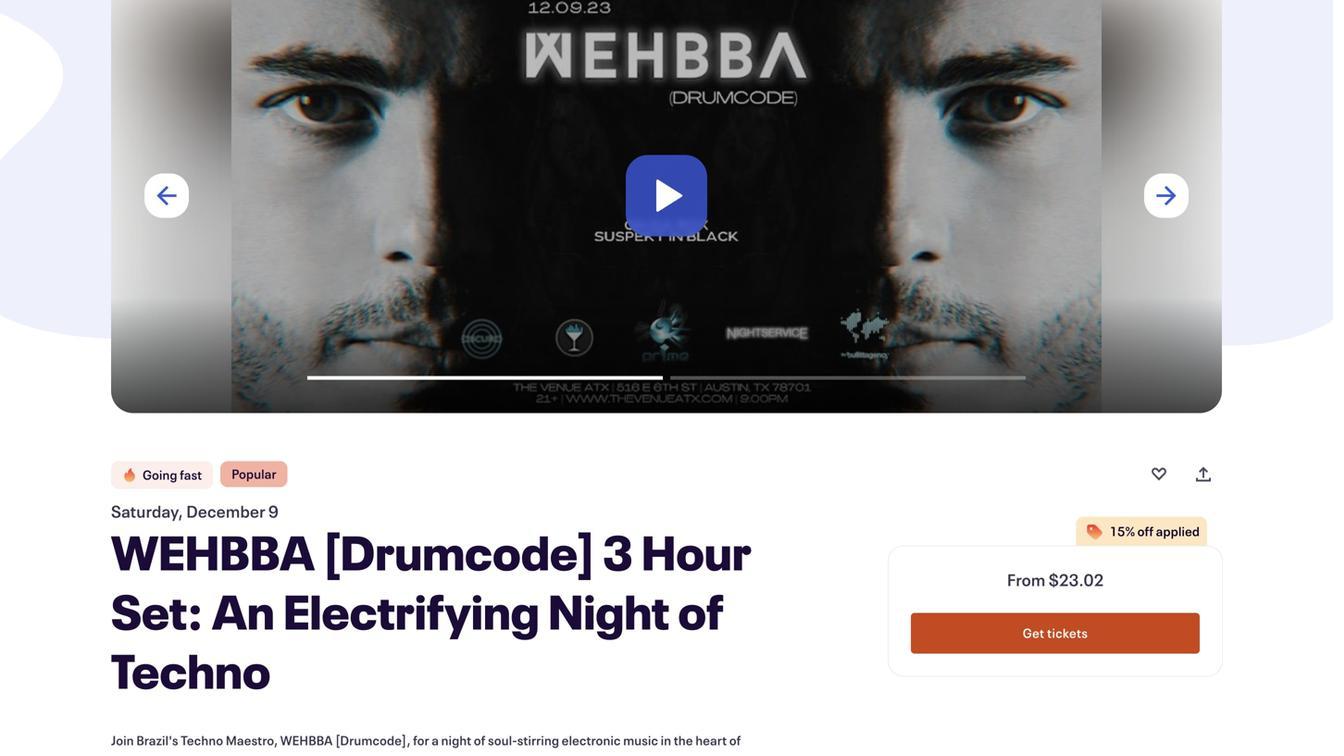 Task type: locate. For each thing, give the bounding box(es) containing it.
of left soul-
[[474, 732, 486, 750]]

set:
[[111, 580, 203, 643]]

2 horizontal spatial of
[[729, 732, 741, 750]]

night
[[548, 580, 670, 643]]

hour
[[642, 520, 752, 584]]

1 vertical spatial wehbba
[[280, 732, 333, 750]]

a
[[432, 732, 439, 750]]

join brazil's techno maestro, wehbba [drumcode], for a night of soul-stirring electronic music in the heart of
[[111, 732, 741, 755]]

of right heart on the right
[[729, 732, 741, 750]]

fast
[[180, 467, 202, 484]]

wehbba inside the saturday, december 9 wehbba [drumcode] 3 hour set: an electrifying night of techno
[[111, 520, 315, 584]]

techno inside join brazil's techno maestro, wehbba [drumcode], for a night of soul-stirring electronic music in the heart of
[[181, 732, 223, 750]]

for
[[413, 732, 429, 750]]

soul-
[[488, 732, 517, 750]]

get tickets button
[[911, 613, 1200, 654]]

1 horizontal spatial of
[[678, 580, 724, 643]]

wehbba down fast
[[111, 520, 315, 584]]

get
[[1023, 625, 1045, 642]]

techno right brazil's
[[181, 732, 223, 750]]

saturday, december 9 wehbba [drumcode] 3 hour set: an electrifying night of techno
[[111, 500, 752, 702]]

maestro,
[[226, 732, 278, 750]]

9
[[268, 500, 278, 523]]

applied
[[1156, 523, 1200, 540]]

off
[[1138, 523, 1154, 540]]

wehbba
[[111, 520, 315, 584], [280, 732, 333, 750]]

3
[[603, 520, 633, 584]]

techno up brazil's
[[111, 639, 271, 702]]

of
[[678, 580, 724, 643], [474, 732, 486, 750], [729, 732, 741, 750]]

saturday,
[[111, 500, 183, 523]]

stirring
[[517, 732, 559, 750]]

from
[[1007, 569, 1046, 591]]

1 vertical spatial techno
[[181, 732, 223, 750]]

of inside the saturday, december 9 wehbba [drumcode] 3 hour set: an electrifying night of techno
[[678, 580, 724, 643]]

of right night at bottom
[[678, 580, 724, 643]]

wehbba right the maestro,
[[280, 732, 333, 750]]

techno
[[111, 639, 271, 702], [181, 732, 223, 750]]

music
[[623, 732, 658, 750]]

0 vertical spatial wehbba
[[111, 520, 315, 584]]

0 vertical spatial techno
[[111, 639, 271, 702]]



Task type: describe. For each thing, give the bounding box(es) containing it.
15%
[[1110, 523, 1135, 540]]

techno inside the saturday, december 9 wehbba [drumcode] 3 hour set: an electrifying night of techno
[[111, 639, 271, 702]]

get tickets
[[1023, 625, 1088, 642]]

heart
[[696, 732, 727, 750]]

in
[[661, 732, 671, 750]]

popular
[[232, 466, 276, 483]]

15% off applied
[[1110, 523, 1200, 540]]

join
[[111, 732, 134, 750]]

the
[[674, 732, 693, 750]]

night
[[441, 732, 471, 750]]

going
[[143, 467, 177, 484]]

wehbba inside join brazil's techno maestro, wehbba [drumcode], for a night of soul-stirring electronic music in the heart of
[[280, 732, 333, 750]]

electronic
[[562, 732, 621, 750]]

tickets
[[1047, 625, 1088, 642]]

0 horizontal spatial of
[[474, 732, 486, 750]]

electrifying
[[283, 580, 540, 643]]

an
[[212, 580, 275, 643]]

going fast
[[143, 467, 202, 484]]

brazil's
[[136, 732, 178, 750]]

december
[[186, 500, 265, 523]]

[drumcode],
[[335, 732, 411, 750]]

$23.02
[[1049, 569, 1104, 591]]

[drumcode]
[[323, 520, 595, 584]]

from $23.02
[[1007, 569, 1104, 591]]



Task type: vqa. For each thing, say whether or not it's contained in the screenshot.
the Echo Park, Los Angeles, California image
no



